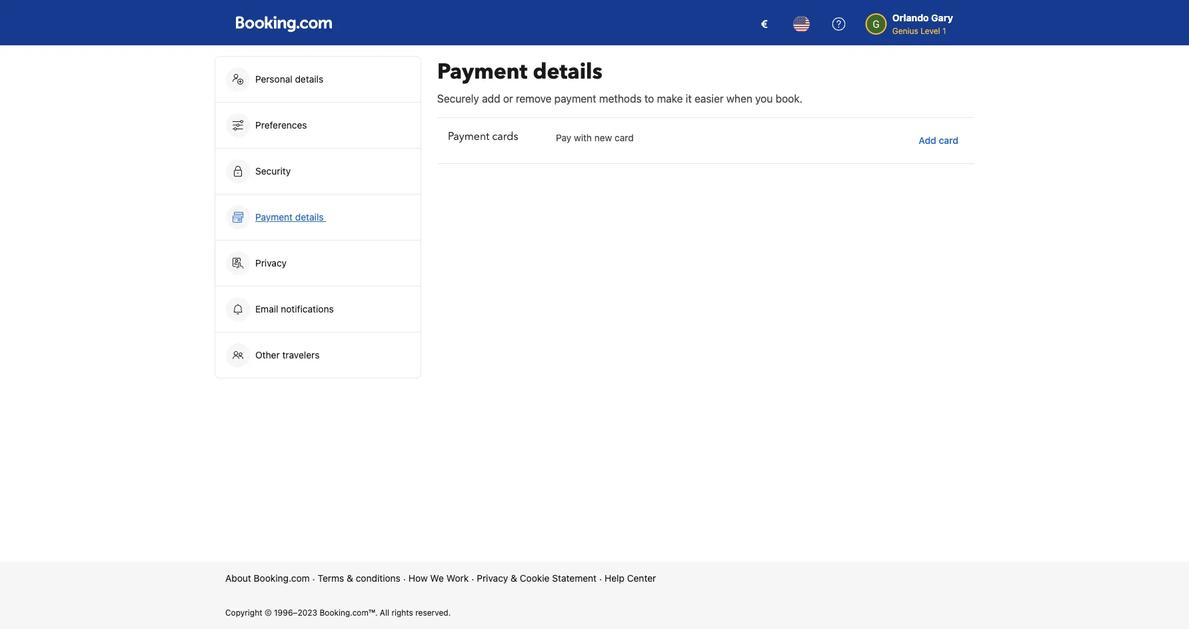 Task type: vqa. For each thing, say whether or not it's contained in the screenshot.
number
no



Task type: describe. For each thing, give the bounding box(es) containing it.
orlando gary genius level 1
[[893, 12, 954, 35]]

privacy & cookie statement link
[[477, 572, 597, 586]]

methods
[[600, 92, 642, 105]]

conditions
[[356, 573, 401, 584]]

securely
[[438, 92, 479, 105]]

copyright © 1996–2023 booking.com™. all rights reserved.
[[225, 608, 451, 618]]

privacy for privacy
[[255, 258, 287, 269]]

new
[[595, 132, 613, 143]]

personal
[[255, 74, 293, 85]]

cards
[[492, 129, 519, 144]]

payment details
[[255, 212, 326, 223]]

other
[[255, 350, 280, 361]]

to
[[645, 92, 655, 105]]

security
[[255, 166, 291, 177]]

gary
[[932, 12, 954, 23]]

how we work link
[[409, 572, 469, 586]]

book.
[[776, 92, 803, 105]]

€
[[761, 18, 768, 30]]

& for privacy
[[511, 573, 518, 584]]

email notifications
[[255, 304, 334, 315]]

booking.com
[[254, 573, 310, 584]]

about
[[225, 573, 251, 584]]

center
[[627, 573, 657, 584]]

add
[[919, 135, 937, 146]]

add
[[482, 92, 501, 105]]

€ button
[[749, 8, 781, 40]]

rights
[[392, 608, 413, 618]]

payment details link
[[215, 195, 421, 240]]

payment for payment cards
[[448, 129, 490, 144]]

statement
[[552, 573, 597, 584]]

0 horizontal spatial card
[[615, 132, 634, 143]]

all
[[380, 608, 390, 618]]

help
[[605, 573, 625, 584]]

payment for payment details securely add or remove payment methods to make it easier when you book.
[[438, 57, 528, 86]]

or
[[503, 92, 513, 105]]

email notifications link
[[215, 287, 421, 332]]

preferences link
[[215, 103, 421, 148]]

add card button
[[914, 129, 964, 153]]

make
[[657, 92, 683, 105]]

details for personal details
[[295, 74, 324, 85]]

terms & conditions link
[[318, 572, 401, 586]]

you
[[756, 92, 773, 105]]



Task type: locate. For each thing, give the bounding box(es) containing it.
details inside payment details securely add or remove payment methods to make it easier when you book.
[[533, 57, 603, 86]]

1 horizontal spatial privacy
[[477, 573, 509, 584]]

genius
[[893, 26, 919, 35]]

details up 'payment'
[[533, 57, 603, 86]]

details
[[533, 57, 603, 86], [295, 74, 324, 85], [295, 212, 324, 223]]

privacy & cookie statement
[[477, 573, 597, 584]]

help center
[[605, 573, 657, 584]]

easier
[[695, 92, 724, 105]]

it
[[686, 92, 692, 105]]

0 vertical spatial payment
[[438, 57, 528, 86]]

1 horizontal spatial card
[[939, 135, 959, 146]]

privacy link
[[215, 241, 421, 286]]

help center link
[[605, 572, 657, 586]]

we
[[431, 573, 444, 584]]

add card
[[919, 135, 959, 146]]

details for payment details securely add or remove payment methods to make it easier when you book.
[[533, 57, 603, 86]]

copyright
[[225, 608, 263, 618]]

privacy right work
[[477, 573, 509, 584]]

details for payment details
[[295, 212, 324, 223]]

payment inside payment details securely add or remove payment methods to make it easier when you book.
[[438, 57, 528, 86]]

level
[[921, 26, 941, 35]]

reserved.
[[416, 608, 451, 618]]

1 vertical spatial payment
[[448, 129, 490, 144]]

©
[[265, 608, 272, 618]]

pay with new card
[[556, 132, 634, 143]]

privacy up the "email"
[[255, 258, 287, 269]]

card right new
[[615, 132, 634, 143]]

work
[[447, 573, 469, 584]]

email
[[255, 304, 278, 315]]

terms & conditions
[[318, 573, 401, 584]]

pay
[[556, 132, 572, 143]]

payment
[[438, 57, 528, 86], [448, 129, 490, 144], [255, 212, 293, 223]]

&
[[347, 573, 353, 584], [511, 573, 518, 584]]

remove
[[516, 92, 552, 105]]

card right add
[[939, 135, 959, 146]]

personal details link
[[215, 57, 421, 102]]

cookie
[[520, 573, 550, 584]]

travelers
[[282, 350, 320, 361]]

payment for payment details
[[255, 212, 293, 223]]

& right terms
[[347, 573, 353, 584]]

personal details
[[255, 74, 324, 85]]

card
[[615, 132, 634, 143], [939, 135, 959, 146]]

1 & from the left
[[347, 573, 353, 584]]

privacy for privacy & cookie statement
[[477, 573, 509, 584]]

how
[[409, 573, 428, 584]]

2 & from the left
[[511, 573, 518, 584]]

& for terms
[[347, 573, 353, 584]]

with
[[574, 132, 592, 143]]

0 horizontal spatial &
[[347, 573, 353, 584]]

1 horizontal spatial &
[[511, 573, 518, 584]]

0 horizontal spatial privacy
[[255, 258, 287, 269]]

other travelers link
[[215, 333, 421, 378]]

about booking.com
[[225, 573, 310, 584]]

privacy
[[255, 258, 287, 269], [477, 573, 509, 584]]

other travelers
[[255, 350, 320, 361]]

payment
[[555, 92, 597, 105]]

details right personal
[[295, 74, 324, 85]]

terms
[[318, 573, 344, 584]]

how we work
[[409, 573, 469, 584]]

when
[[727, 92, 753, 105]]

0 vertical spatial privacy
[[255, 258, 287, 269]]

payment up add
[[438, 57, 528, 86]]

security link
[[215, 149, 421, 194]]

notifications
[[281, 304, 334, 315]]

payment cards
[[448, 129, 519, 144]]

orlando
[[893, 12, 930, 23]]

booking.com™.
[[320, 608, 378, 618]]

about booking.com link
[[225, 572, 310, 586]]

1996–2023
[[274, 608, 318, 618]]

card inside dropdown button
[[939, 135, 959, 146]]

2 vertical spatial payment
[[255, 212, 293, 223]]

payment down 'security'
[[255, 212, 293, 223]]

preferences
[[255, 120, 307, 131]]

1
[[943, 26, 947, 35]]

1 vertical spatial privacy
[[477, 573, 509, 584]]

details down the security link
[[295, 212, 324, 223]]

payment left cards at the top of the page
[[448, 129, 490, 144]]

payment details securely add or remove payment methods to make it easier when you book.
[[438, 57, 803, 105]]

& left cookie at the left of the page
[[511, 573, 518, 584]]



